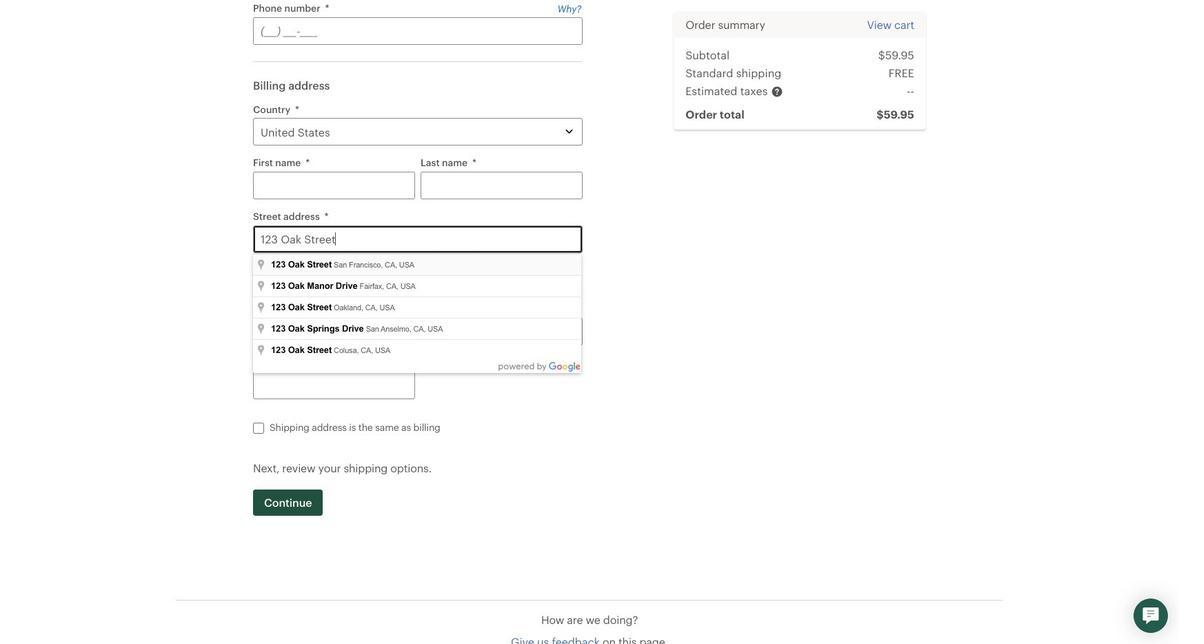 Task type: locate. For each thing, give the bounding box(es) containing it.
marker image
[[256, 259, 266, 273], [256, 280, 266, 294], [256, 323, 266, 337]]

Last name text field
[[421, 171, 583, 199]]

0 vertical spatial marker image
[[256, 259, 266, 273]]

1 vertical spatial marker image
[[256, 344, 266, 358]]

0 vertical spatial marker image
[[256, 302, 266, 315]]

order total element
[[848, 106, 915, 124]]

1 marker image from the top
[[256, 259, 266, 273]]

marker image
[[256, 302, 266, 315], [256, 344, 266, 358]]

City text field
[[253, 318, 415, 345]]

2 vertical spatial marker image
[[256, 323, 266, 337]]

Street address text field
[[253, 225, 583, 253]]

1 vertical spatial marker image
[[256, 280, 266, 294]]

None checkbox
[[253, 423, 264, 434]]

2 marker image from the top
[[256, 280, 266, 294]]



Task type: vqa. For each thing, say whether or not it's contained in the screenshot.
First name text field
yes



Task type: describe. For each thing, give the bounding box(es) containing it.
First name text field
[[253, 171, 415, 199]]

3 marker image from the top
[[256, 323, 266, 337]]

live chat image
[[1143, 608, 1160, 624]]

Phone number telephone field
[[253, 17, 583, 45]]

2 marker image from the top
[[256, 344, 266, 358]]

Postal code text field
[[253, 372, 415, 399]]

1 marker image from the top
[[256, 302, 266, 315]]



